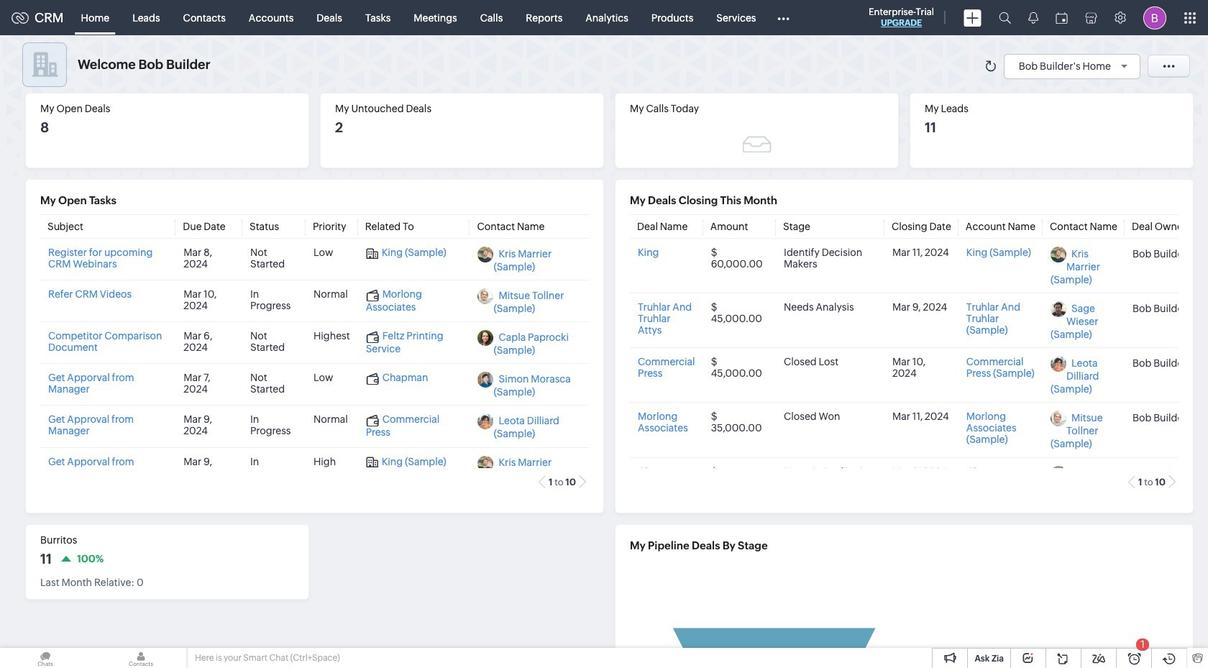 Task type: describe. For each thing, give the bounding box(es) containing it.
profile element
[[1135, 0, 1175, 35]]

search image
[[999, 12, 1011, 24]]

create menu element
[[955, 0, 990, 35]]

contacts image
[[96, 648, 186, 668]]

signals element
[[1020, 0, 1047, 35]]

signals image
[[1028, 12, 1038, 24]]

logo image
[[12, 12, 29, 23]]

calendar image
[[1056, 12, 1068, 23]]



Task type: vqa. For each thing, say whether or not it's contained in the screenshot.
Yvonne
no



Task type: locate. For each thing, give the bounding box(es) containing it.
search element
[[990, 0, 1020, 35]]

chats image
[[0, 648, 91, 668]]

create menu image
[[964, 9, 982, 26]]

profile image
[[1143, 6, 1166, 29]]

Other Modules field
[[768, 6, 799, 29]]



